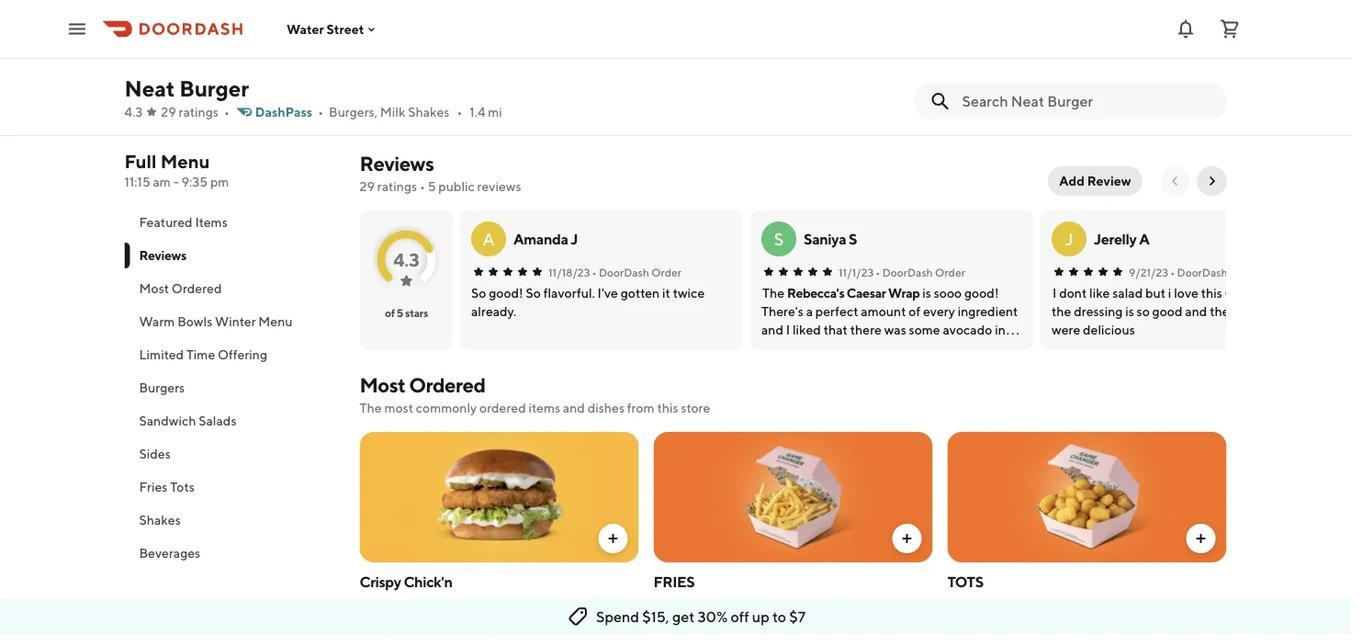 Task type: locate. For each thing, give the bounding box(es) containing it.
0 horizontal spatial ratings
[[179, 104, 219, 119]]

2 salt from the left
[[1051, 597, 1073, 612]]

1 horizontal spatial $4.99
[[948, 619, 981, 634]]

add item to cart image for fries
[[900, 531, 915, 546]]

1 horizontal spatial shakes
[[408, 104, 450, 119]]

0 horizontal spatial 5
[[396, 306, 403, 319]]

1 order from the left
[[651, 266, 682, 278]]

crispy inside fries crispy fries, salt $4.99
[[654, 597, 691, 612]]

0 vertical spatial reviews
[[360, 152, 434, 176]]

0 vertical spatial shakes
[[408, 104, 450, 119]]

reviews down the milk
[[360, 152, 434, 176]]

1 horizontal spatial order
[[935, 266, 965, 278]]

chick'n,
[[400, 597, 447, 612]]

featured
[[139, 215, 193, 230]]

reviews down featured
[[139, 248, 186, 263]]

3 order from the left
[[1230, 266, 1260, 278]]

water street button
[[287, 21, 379, 37]]

fries
[[654, 573, 695, 591]]

add review button
[[1049, 166, 1143, 196]]

add
[[1060, 173, 1085, 188]]

• left public
[[420, 179, 425, 194]]

2 doordash from the left
[[883, 266, 933, 278]]

2 add item to cart image from the left
[[900, 531, 915, 546]]

• inside "reviews 29 ratings • 5 public reviews"
[[420, 179, 425, 194]]

water
[[287, 21, 324, 37]]

warm bowls winter menu button
[[125, 305, 338, 338]]

0 vertical spatial 4.3
[[125, 104, 143, 119]]

j left jerelly
[[1065, 229, 1074, 249]]

1 salt from the left
[[728, 597, 751, 612]]

ordered inside most ordered the most commonly ordered items and dishes from this store
[[409, 373, 486, 397]]

s left saniya
[[774, 229, 784, 249]]

off
[[731, 608, 750, 625]]

$4.99 down tots
[[948, 619, 981, 634]]

1 vertical spatial crispy chick'n image
[[360, 432, 639, 562]]

burgers
[[139, 380, 185, 395]]

crispy chick'n image down ordered
[[360, 432, 639, 562]]

add review
[[1060, 173, 1132, 188]]

1 vertical spatial reviews
[[139, 248, 186, 263]]

1 horizontal spatial add item to cart image
[[900, 531, 915, 546]]

menu right winter
[[259, 314, 293, 329]]

30%
[[698, 608, 728, 625]]

ordered up commonly
[[409, 373, 486, 397]]

tots image
[[948, 432, 1227, 562]]

1 horizontal spatial 4.3
[[393, 249, 419, 270]]

doordash for j
[[1177, 266, 1228, 278]]

of 5 stars
[[385, 306, 428, 319]]

salt inside fries crispy fries, salt $4.99
[[728, 597, 751, 612]]

salt inside tots crispy tater tots, salt $4.99
[[1051, 597, 1073, 612]]

$14.49 button
[[1058, 0, 1223, 131]]

most ordered button
[[125, 272, 338, 305]]

• doordash order for a
[[592, 266, 682, 278]]

4.3
[[125, 104, 143, 119], [393, 249, 419, 270]]

$4.99 left 30%
[[654, 619, 687, 634]]

rebecca's for rebecca's caesar wrap
[[787, 285, 845, 301]]

Item Search search field
[[963, 91, 1213, 111]]

0 horizontal spatial most
[[139, 281, 169, 296]]

reviews for reviews
[[139, 248, 186, 263]]

lettuce,
[[450, 597, 495, 612]]

1 vertical spatial most
[[360, 373, 406, 397]]

shakes down fries
[[139, 512, 181, 528]]

1 horizontal spatial ordered
[[409, 373, 486, 397]]

• doordash order for s
[[876, 266, 965, 278]]

• right the "11/18/23"
[[592, 266, 597, 278]]

add item to cart image
[[1189, 23, 1204, 38], [1194, 531, 1209, 546]]

caesar for rebecca's caesar wrap
[[847, 285, 886, 301]]

most ordered the most commonly ordered items and dishes from this store
[[360, 373, 711, 415]]

29 ratings •
[[161, 104, 230, 119]]

j
[[1065, 229, 1074, 249], [571, 230, 578, 248]]

1 horizontal spatial • doordash order
[[876, 266, 965, 278]]

doordash right the "11/18/23"
[[599, 266, 649, 278]]

next image
[[1205, 174, 1220, 188]]

4.3 up of 5 stars
[[393, 249, 419, 270]]

0 horizontal spatial $4.99
[[654, 619, 687, 634]]

crispy inside tots crispy tater tots, salt $4.99
[[948, 597, 985, 612]]

salt
[[728, 597, 751, 612], [1051, 597, 1073, 612]]

rebecca's down 11/1/23
[[787, 285, 845, 301]]

1 vertical spatial ordered
[[409, 373, 486, 397]]

0 horizontal spatial doordash
[[599, 266, 649, 278]]

wrap inside button
[[888, 285, 920, 301]]

caesar
[[960, 63, 1005, 80], [847, 285, 886, 301], [1225, 285, 1265, 301]]

0 vertical spatial 5
[[428, 179, 436, 194]]

shakes right the milk
[[408, 104, 450, 119]]

3 doordash from the left
[[1177, 266, 1228, 278]]

up
[[753, 608, 770, 625]]

order for s
[[935, 266, 965, 278]]

1 horizontal spatial a
[[1139, 230, 1150, 248]]

menu
[[161, 151, 210, 172], [259, 314, 293, 329]]

open menu image
[[66, 18, 88, 40]]

1 horizontal spatial rebecca's
[[892, 63, 958, 80]]

2 horizontal spatial • doordash order
[[1171, 266, 1260, 278]]

add item to cart image for $14.49
[[1189, 23, 1204, 38]]

1 horizontal spatial salt
[[1051, 597, 1073, 612]]

crispy chick'n crispy chick'n, lettuce, pickles, mayo, on a brioche bun.
[[360, 573, 605, 630]]

doordash for s
[[883, 266, 933, 278]]

0 vertical spatial ordered
[[172, 281, 222, 296]]

1 vertical spatial shakes
[[139, 512, 181, 528]]

water street
[[287, 21, 364, 37]]

1 horizontal spatial caesar
[[960, 63, 1005, 80]]

salad
[[1267, 285, 1298, 301]]

5
[[428, 179, 436, 194], [396, 306, 403, 319]]

0 vertical spatial crispy chick'n image
[[361, 0, 523, 56]]

ratings down neat burger
[[179, 104, 219, 119]]

most for most ordered the most commonly ordered items and dishes from this store
[[360, 373, 406, 397]]

most inside most ordered button
[[139, 281, 169, 296]]

fries image
[[654, 432, 933, 562]]

reviews
[[360, 152, 434, 176], [139, 248, 186, 263]]

sandwich salads button
[[125, 404, 338, 437]]

reviews for reviews 29 ratings • 5 public reviews
[[360, 152, 434, 176]]

3 • doordash order from the left
[[1171, 266, 1260, 278]]

2 order from the left
[[935, 266, 965, 278]]

0 vertical spatial add item to cart image
[[1189, 23, 1204, 38]]

fries tots
[[139, 479, 195, 494]]

wrap inside "rebecca's caesar wrap $15.49"
[[892, 83, 928, 101]]

rebecca's inside button
[[787, 285, 845, 301]]

4.3 down the neat
[[125, 104, 143, 119]]

• doordash order for j
[[1171, 266, 1260, 278]]

crispy
[[360, 573, 401, 591], [360, 597, 397, 612], [654, 597, 691, 612], [948, 597, 985, 612]]

and
[[563, 400, 585, 415]]

rebecca's inside "rebecca's caesar wrap $15.49"
[[892, 63, 958, 80]]

rebecca's caesar wrap $15.49
[[892, 63, 1005, 120]]

1 horizontal spatial most
[[360, 373, 406, 397]]

public
[[439, 179, 475, 194]]

wrap
[[892, 83, 928, 101], [888, 285, 920, 301]]

1 horizontal spatial doordash
[[883, 266, 933, 278]]

s right saniya
[[849, 230, 857, 248]]

0 vertical spatial wrap
[[892, 83, 928, 101]]

notification bell image
[[1176, 18, 1198, 40]]

ratings inside "reviews 29 ratings • 5 public reviews"
[[378, 179, 417, 194]]

doordash right 11/1/23
[[883, 266, 933, 278]]

1 horizontal spatial reviews
[[360, 152, 434, 176]]

a left amanda
[[482, 229, 495, 249]]

$4.99
[[654, 619, 687, 634], [948, 619, 981, 634]]

most up the
[[360, 373, 406, 397]]

• right 11/1/23
[[876, 266, 880, 278]]

1 horizontal spatial ratings
[[378, 179, 417, 194]]

2 $4.99 from the left
[[948, 619, 981, 634]]

menu up -
[[161, 151, 210, 172]]

1 • doordash order from the left
[[592, 266, 682, 278]]

store
[[681, 400, 711, 415]]

ordered inside button
[[172, 281, 222, 296]]

2 • doordash order from the left
[[876, 266, 965, 278]]

29 inside "reviews 29 ratings • 5 public reviews"
[[360, 179, 375, 194]]

1 $4.99 from the left
[[654, 619, 687, 634]]

rebecca's up $15.49
[[892, 63, 958, 80]]

reviews inside "reviews 29 ratings • 5 public reviews"
[[360, 152, 434, 176]]

• right 9/21/23
[[1171, 266, 1175, 278]]

most up warm
[[139, 281, 169, 296]]

0 vertical spatial 29
[[161, 104, 176, 119]]

order
[[651, 266, 682, 278], [935, 266, 965, 278], [1230, 266, 1260, 278]]

rebecca's for rebecca's caesar wrap $15.49
[[892, 63, 958, 80]]

0 horizontal spatial 4.3
[[125, 104, 143, 119]]

2 horizontal spatial doordash
[[1177, 266, 1228, 278]]

2 horizontal spatial order
[[1230, 266, 1260, 278]]

crispy chick'n image
[[361, 0, 523, 56], [360, 432, 639, 562]]

ordered up bowls
[[172, 281, 222, 296]]

beverages button
[[125, 537, 338, 570]]

j up the "11/18/23"
[[571, 230, 578, 248]]

featured items
[[139, 215, 228, 230]]

0 vertical spatial menu
[[161, 151, 210, 172]]

1 vertical spatial add item to cart image
[[1194, 531, 1209, 546]]

0 horizontal spatial • doordash order
[[592, 266, 682, 278]]

1 vertical spatial menu
[[259, 314, 293, 329]]

limited time offering
[[139, 347, 268, 362]]

limited time offering button
[[125, 338, 338, 371]]

caesar for rebecca's caesar wrap $15.49
[[960, 63, 1005, 80]]

1 horizontal spatial menu
[[259, 314, 293, 329]]

0 horizontal spatial order
[[651, 266, 682, 278]]

full
[[125, 151, 157, 172]]

29
[[161, 104, 176, 119], [360, 179, 375, 194]]

1 horizontal spatial 29
[[360, 179, 375, 194]]

1 doordash from the left
[[599, 266, 649, 278]]

crispy chick'n image up burgers, milk shakes • 1.4 mi
[[361, 0, 523, 56]]

5 left public
[[428, 179, 436, 194]]

0 horizontal spatial shakes
[[139, 512, 181, 528]]

1 add item to cart image from the left
[[606, 531, 621, 546]]

• doordash order right 11/1/23
[[876, 266, 965, 278]]

0 items, open order cart image
[[1220, 18, 1242, 40]]

jerelly a
[[1094, 230, 1150, 248]]

the
[[360, 400, 382, 415]]

0 horizontal spatial rebecca's
[[787, 285, 845, 301]]

1 vertical spatial 29
[[360, 179, 375, 194]]

1 vertical spatial wrap
[[888, 285, 920, 301]]

caesar inside "rebecca's caesar wrap $15.49"
[[960, 63, 1005, 80]]

wrap for rebecca's caesar wrap
[[888, 285, 920, 301]]

brioche
[[360, 615, 404, 630]]

caesar salad
[[1225, 285, 1298, 301]]

ratings down 'reviews' link
[[378, 179, 417, 194]]

a right jerelly
[[1139, 230, 1150, 248]]

doordash right 9/21/23
[[1177, 266, 1228, 278]]

salt left up
[[728, 597, 751, 612]]

0 horizontal spatial salt
[[728, 597, 751, 612]]

tots
[[170, 479, 195, 494]]

0 horizontal spatial ordered
[[172, 281, 222, 296]]

add item to cart image
[[606, 531, 621, 546], [900, 531, 915, 546]]

0 vertical spatial most
[[139, 281, 169, 296]]

sandwich salads
[[139, 413, 237, 428]]

1 vertical spatial ratings
[[378, 179, 417, 194]]

1 vertical spatial rebecca's
[[787, 285, 845, 301]]

• doordash order up caesar salad
[[1171, 266, 1260, 278]]

29 down neat burger
[[161, 104, 176, 119]]

• doordash order right the "11/18/23"
[[592, 266, 682, 278]]

29 down 'reviews' link
[[360, 179, 375, 194]]

0 vertical spatial rebecca's
[[892, 63, 958, 80]]

salt right tots,
[[1051, 597, 1073, 612]]

a
[[482, 229, 495, 249], [1139, 230, 1150, 248]]

bowls
[[178, 314, 213, 329]]

sides
[[139, 446, 171, 461]]

0 horizontal spatial menu
[[161, 151, 210, 172]]

previous image
[[1169, 174, 1183, 188]]

1 horizontal spatial 5
[[428, 179, 436, 194]]

9/21/23
[[1129, 266, 1169, 278]]

0 horizontal spatial reviews
[[139, 248, 186, 263]]

1 vertical spatial 5
[[396, 306, 403, 319]]

tots crispy tater tots, salt $4.99
[[948, 573, 1073, 634]]

most inside most ordered the most commonly ordered items and dishes from this store
[[360, 373, 406, 397]]

0 horizontal spatial caesar
[[847, 285, 886, 301]]

jerelly
[[1094, 230, 1137, 248]]

dashpass
[[255, 104, 313, 119]]

•
[[224, 104, 230, 119], [318, 104, 324, 119], [457, 104, 463, 119], [420, 179, 425, 194], [592, 266, 597, 278], [876, 266, 880, 278], [1171, 266, 1175, 278]]

5 right of
[[396, 306, 403, 319]]

1.4
[[470, 104, 486, 119]]

0 horizontal spatial add item to cart image
[[606, 531, 621, 546]]

this
[[658, 400, 679, 415]]



Task type: vqa. For each thing, say whether or not it's contained in the screenshot.
delivery inside the 54 min delivery time
no



Task type: describe. For each thing, give the bounding box(es) containing it.
add item to cart image for crispy chick'n
[[606, 531, 621, 546]]

11/18/23
[[548, 266, 590, 278]]

reviews link
[[360, 152, 434, 176]]

saniya s
[[804, 230, 857, 248]]

bun.
[[407, 615, 433, 630]]

rebecca's caesar wrap
[[787, 285, 920, 301]]

tots,
[[1020, 597, 1048, 612]]

0 horizontal spatial a
[[482, 229, 495, 249]]

mi
[[488, 104, 503, 119]]

fries,
[[694, 597, 725, 612]]

featured items button
[[125, 206, 338, 239]]

warm bowls winter menu
[[139, 314, 293, 329]]

tots
[[948, 573, 984, 591]]

add item to cart image for tots
[[1194, 531, 1209, 546]]

saniya
[[804, 230, 846, 248]]

items
[[195, 215, 228, 230]]

commonly
[[416, 400, 477, 415]]

winter
[[215, 314, 256, 329]]

get
[[673, 608, 695, 625]]

milk
[[380, 104, 406, 119]]

amanda
[[513, 230, 568, 248]]

$14.49
[[1067, 85, 1106, 100]]

fries crispy fries, salt $4.99
[[654, 573, 751, 634]]

menu inside button
[[259, 314, 293, 329]]

1 horizontal spatial s
[[849, 230, 857, 248]]

0 horizontal spatial s
[[774, 229, 784, 249]]

0 horizontal spatial 29
[[161, 104, 176, 119]]

burgers,
[[329, 104, 378, 119]]

to
[[773, 608, 787, 625]]

full menu 11:15 am - 9:35 pm
[[125, 151, 229, 189]]

fries
[[139, 479, 168, 494]]

shakes inside button
[[139, 512, 181, 528]]

neat burger
[[125, 75, 249, 101]]

salads
[[199, 413, 237, 428]]

fries tots button
[[125, 471, 338, 504]]

burgers button
[[125, 371, 338, 404]]

stars
[[405, 306, 428, 319]]

pm
[[210, 174, 229, 189]]

mayo,
[[543, 597, 578, 612]]

11:15
[[125, 174, 150, 189]]

2 horizontal spatial caesar
[[1225, 285, 1265, 301]]

neat
[[125, 75, 175, 101]]

• down burger
[[224, 104, 230, 119]]

review
[[1088, 173, 1132, 188]]

5 inside "reviews 29 ratings • 5 public reviews"
[[428, 179, 436, 194]]

time
[[186, 347, 215, 362]]

of
[[385, 306, 395, 319]]

ordered for most ordered
[[172, 281, 222, 296]]

$7
[[790, 608, 806, 625]]

most ordered
[[139, 281, 222, 296]]

on
[[581, 597, 596, 612]]

1 horizontal spatial j
[[1065, 229, 1074, 249]]

reviews 29 ratings • 5 public reviews
[[360, 152, 522, 194]]

limited
[[139, 347, 184, 362]]

amanda j
[[513, 230, 578, 248]]

kennys cobb salad image
[[1059, 0, 1222, 56]]

a
[[598, 597, 605, 612]]

$15.49
[[892, 105, 932, 120]]

ordered
[[480, 400, 526, 415]]

chick'n
[[404, 573, 453, 591]]

-
[[173, 174, 179, 189]]

doordash for a
[[599, 266, 649, 278]]

1 vertical spatial 4.3
[[393, 249, 419, 270]]

order for a
[[651, 266, 682, 278]]

offering
[[218, 347, 268, 362]]

spend $15, get 30% off up to $7
[[596, 608, 806, 625]]

am
[[153, 174, 171, 189]]

wrap for rebecca's caesar wrap $15.49
[[892, 83, 928, 101]]

burger
[[179, 75, 249, 101]]

caesar salad button
[[1225, 284, 1298, 302]]

0 vertical spatial ratings
[[179, 104, 219, 119]]

burgers, milk shakes • 1.4 mi
[[329, 104, 503, 119]]

reviews
[[478, 179, 522, 194]]

$4.99 inside fries crispy fries, salt $4.99
[[654, 619, 687, 634]]

order for j
[[1230, 266, 1260, 278]]

ordered for most ordered the most commonly ordered items and dishes from this store
[[409, 373, 486, 397]]

• left burgers,
[[318, 104, 324, 119]]

beverages
[[139, 545, 201, 561]]

items
[[529, 400, 561, 415]]

warm
[[139, 314, 175, 329]]

11/1/23
[[839, 266, 874, 278]]

9:35
[[182, 174, 208, 189]]

• left 1.4
[[457, 104, 463, 119]]

$15,
[[643, 608, 670, 625]]

sandwich
[[139, 413, 196, 428]]

from
[[628, 400, 655, 415]]

street
[[327, 21, 364, 37]]

0 horizontal spatial j
[[571, 230, 578, 248]]

dishes
[[588, 400, 625, 415]]

$4.99 inside tots crispy tater tots, salt $4.99
[[948, 619, 981, 634]]

most for most ordered
[[139, 281, 169, 296]]

sides button
[[125, 437, 338, 471]]

menu inside full menu 11:15 am - 9:35 pm
[[161, 151, 210, 172]]

shakes button
[[125, 504, 338, 537]]



